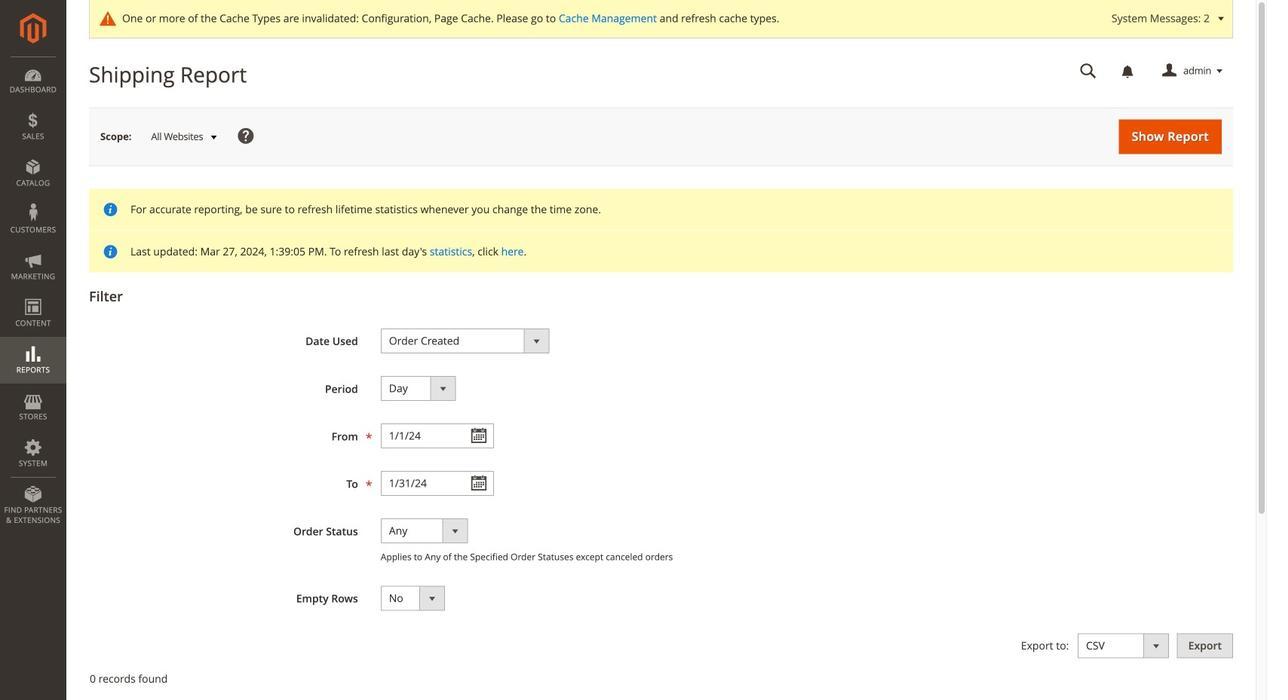 Task type: locate. For each thing, give the bounding box(es) containing it.
menu bar
[[0, 57, 66, 533]]

None text field
[[381, 471, 494, 496]]

None text field
[[1070, 58, 1107, 84], [381, 424, 494, 449], [1070, 58, 1107, 84], [381, 424, 494, 449]]

magento admin panel image
[[20, 13, 46, 44]]



